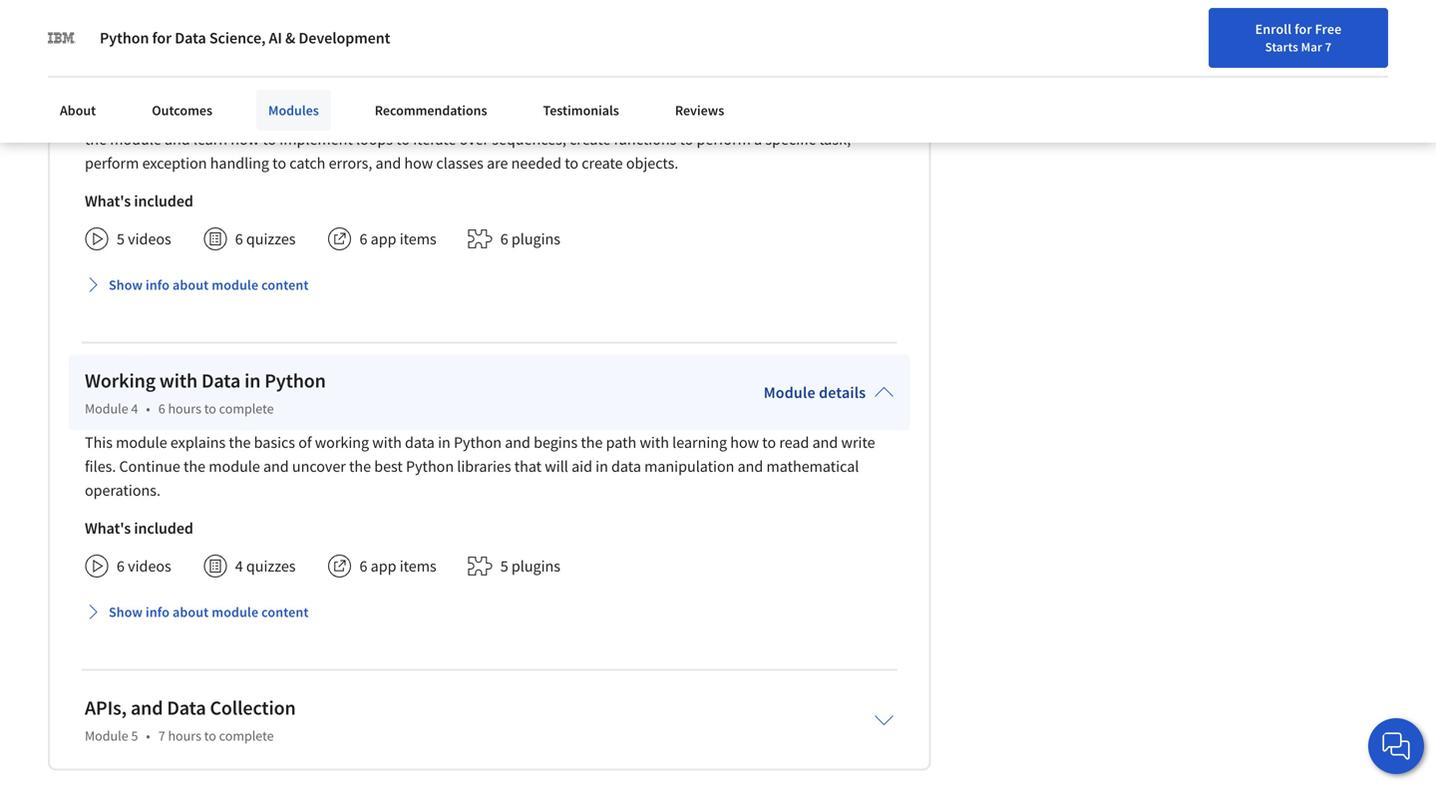 Task type: describe. For each thing, give the bounding box(es) containing it.
• inside working with data in python module 4 • 6 hours to complete
[[146, 399, 150, 417]]

about for 5 videos
[[173, 276, 209, 294]]

0 vertical spatial create
[[570, 129, 611, 149]]

to inside this module explains the basics of working with data in python and begins the path with learning how to read and write files. continue the module and uncover the best python libraries that will aid in data manipulation and mathematical operations.
[[763, 432, 776, 452]]

iterate
[[413, 129, 456, 149]]

concepts
[[518, 105, 578, 125]]

mathematical
[[767, 456, 859, 476]]

continue inside this module discusses python fundamentals and begins with the concepts of conditions and branching. continue through the module and learn how to implement loops to iterate over sequences, create functions to perform a specific task, perform exception handling to catch errors, and how classes are needed to create objects.
[[775, 105, 836, 125]]

and down the basics
[[263, 456, 289, 476]]

to down reviews
[[680, 129, 694, 149]]

specific
[[766, 129, 816, 149]]

1 horizontal spatial in
[[438, 432, 451, 452]]

loops
[[356, 129, 393, 149]]

with inside working with data in python module 4 • 6 hours to complete
[[160, 368, 198, 393]]

mar
[[1302, 39, 1323, 55]]

implement
[[280, 129, 353, 149]]

quizzes for 4 quizzes
[[246, 556, 296, 576]]

development
[[299, 28, 390, 48]]

5 for 5 plugins
[[501, 556, 509, 576]]

the left best
[[349, 456, 371, 476]]

6 down errors,
[[360, 229, 368, 249]]

basics
[[254, 432, 295, 452]]

this for this module discusses python fundamentals and begins with the concepts of conditions and branching. continue through the module and learn how to implement loops to iterate over sequences, create functions to perform a specific task, perform exception handling to catch errors, and how classes are needed to create objects.
[[85, 105, 113, 125]]

this module discusses python fundamentals and begins with the concepts of conditions and branching. continue through the module and learn how to implement loops to iterate over sequences, create functions to perform a specific task, perform exception handling to catch errors, and how classes are needed to create objects.
[[85, 105, 892, 173]]

classes
[[436, 153, 484, 173]]

plugins for 6 plugins
[[512, 229, 561, 249]]

catch
[[290, 153, 326, 173]]

details for python programming fundamentals
[[819, 55, 866, 75]]

details for working with data in python
[[819, 382, 866, 402]]

• inside python programming fundamentals module 3 • 7 hours to complete
[[146, 72, 150, 90]]

about
[[60, 101, 96, 119]]

module up exception
[[110, 129, 161, 149]]

0 vertical spatial how
[[231, 129, 259, 149]]

content for 6 quizzes
[[262, 276, 309, 294]]

apis, and data collection module 5 • 7 hours to complete
[[85, 695, 296, 745]]

learn
[[193, 129, 228, 149]]

python programming fundamentals module 3 • 7 hours to complete
[[85, 41, 392, 90]]

items for 5
[[400, 556, 437, 576]]

continue inside this module explains the basics of working with data in python and begins the path with learning how to read and write files. continue the module and uncover the best python libraries that will aid in data manipulation and mathematical operations.
[[119, 456, 180, 476]]

app for 6 quizzes
[[371, 229, 397, 249]]

info for 6 videos
[[146, 603, 170, 621]]

branching.
[[700, 105, 771, 125]]

working with data in python module 4 • 6 hours to complete
[[85, 368, 326, 417]]

enroll for free starts mar 7
[[1256, 20, 1342, 55]]

about link
[[48, 90, 108, 131]]

begins inside this module explains the basics of working with data in python and begins the path with learning how to read and write files. continue the module and uncover the best python libraries that will aid in data manipulation and mathematical operations.
[[534, 432, 578, 452]]

the up sequences,
[[493, 105, 515, 125]]

module down 3
[[116, 105, 167, 125]]

that
[[515, 456, 542, 476]]

6 right 4 quizzes
[[360, 556, 368, 576]]

best
[[374, 456, 403, 476]]

starts
[[1266, 39, 1299, 55]]

the down explains
[[184, 456, 206, 476]]

5 videos
[[117, 229, 171, 249]]

6 videos
[[117, 556, 171, 576]]

working
[[315, 432, 369, 452]]

module down explains
[[209, 456, 260, 476]]

what's for 5 videos
[[85, 191, 131, 211]]

to inside python programming fundamentals module 3 • 7 hours to complete
[[204, 72, 216, 90]]

6 down are
[[501, 229, 509, 249]]

show info about module content button for 5 videos
[[77, 267, 317, 303]]

show notifications image
[[1209, 25, 1233, 49]]

collection
[[210, 695, 296, 720]]

objects.
[[626, 153, 679, 173]]

sequences,
[[492, 129, 567, 149]]

show for 6
[[109, 603, 143, 621]]

videos for 5 videos
[[128, 229, 171, 249]]

show info about module content for 6 quizzes
[[109, 276, 309, 294]]

python inside this module discusses python fundamentals and begins with the concepts of conditions and branching. continue through the module and learn how to implement loops to iterate over sequences, create functions to perform a specific task, perform exception handling to catch errors, and how classes are needed to create objects.
[[237, 105, 285, 125]]

data for collection
[[167, 695, 206, 720]]

0 vertical spatial perform
[[697, 129, 751, 149]]

videos for 6 videos
[[128, 556, 171, 576]]

module up branching.
[[764, 55, 816, 75]]

module inside "apis, and data collection module 5 • 7 hours to complete"
[[85, 727, 128, 745]]

6 app items for 5
[[360, 556, 437, 576]]

what's included for 5
[[85, 191, 193, 211]]

content for 4 quizzes
[[262, 603, 309, 621]]

the left the basics
[[229, 432, 251, 452]]

modules
[[268, 101, 319, 119]]

explains
[[170, 432, 226, 452]]

1 horizontal spatial 4
[[235, 556, 243, 576]]

6 quizzes
[[235, 229, 296, 249]]

and inside "apis, and data collection module 5 • 7 hours to complete"
[[131, 695, 163, 720]]

show info about module content for 4 quizzes
[[109, 603, 309, 621]]

for for data
[[152, 28, 172, 48]]

module details for python programming fundamentals
[[764, 55, 866, 75]]

6 inside working with data in python module 4 • 6 hours to complete
[[158, 399, 165, 417]]

this module explains the basics of working with data in python and begins the path with learning how to read and write files. continue the module and uncover the best python libraries that will aid in data manipulation and mathematical operations.
[[85, 432, 876, 500]]

fundamentals
[[271, 41, 392, 66]]

python inside working with data in python module 4 • 6 hours to complete
[[265, 368, 326, 393]]

fundamentals
[[288, 105, 381, 125]]

recommendations
[[375, 101, 487, 119]]

module details for working with data in python
[[764, 382, 866, 402]]

5 plugins
[[501, 556, 561, 576]]

working
[[85, 368, 156, 393]]

are
[[487, 153, 508, 173]]

enroll
[[1256, 20, 1292, 38]]

about for 6 videos
[[173, 603, 209, 621]]

module inside working with data in python module 4 • 6 hours to complete
[[85, 399, 128, 417]]

• inside "apis, and data collection module 5 • 7 hours to complete"
[[146, 727, 150, 745]]

functions
[[614, 129, 677, 149]]

&
[[285, 28, 296, 48]]

of inside this module discusses python fundamentals and begins with the concepts of conditions and branching. continue through the module and learn how to implement loops to iterate over sequences, create functions to perform a specific task, perform exception handling to catch errors, and how classes are needed to create objects.
[[581, 105, 594, 125]]

testimonials link
[[531, 90, 631, 131]]

this for this module explains the basics of working with data in python and begins the path with learning how to read and write files. continue the module and uncover the best python libraries that will aid in data manipulation and mathematical operations.
[[85, 432, 113, 452]]



Task type: vqa. For each thing, say whether or not it's contained in the screenshot.
6 What'S Included
yes



Task type: locate. For each thing, give the bounding box(es) containing it.
1 module details from the top
[[764, 55, 866, 75]]

4 quizzes
[[235, 556, 296, 576]]

show down 6 videos
[[109, 603, 143, 621]]

2 horizontal spatial 5
[[501, 556, 509, 576]]

in inside working with data in python module 4 • 6 hours to complete
[[245, 368, 261, 393]]

0 vertical spatial hours
[[168, 72, 201, 90]]

1 vertical spatial perform
[[85, 153, 139, 173]]

begins
[[413, 105, 457, 125], [534, 432, 578, 452]]

1 vertical spatial about
[[173, 603, 209, 621]]

outcomes link
[[140, 90, 225, 131]]

coursera image
[[24, 16, 151, 48]]

data
[[405, 432, 435, 452], [612, 456, 641, 476]]

to down programming
[[204, 72, 216, 90]]

science,
[[209, 28, 266, 48]]

1 vertical spatial app
[[371, 556, 397, 576]]

for right coursera image
[[152, 28, 172, 48]]

1 vertical spatial in
[[438, 432, 451, 452]]

to down collection
[[204, 727, 216, 745]]

data for science,
[[175, 28, 206, 48]]

to down modules
[[263, 129, 276, 149]]

1 horizontal spatial how
[[404, 153, 433, 173]]

6 plugins
[[501, 229, 561, 249]]

needed
[[512, 153, 562, 173]]

plugins
[[512, 229, 561, 249], [512, 556, 561, 576]]

2 vertical spatial 7
[[158, 727, 165, 745]]

0 horizontal spatial for
[[152, 28, 172, 48]]

0 vertical spatial what's
[[85, 191, 131, 211]]

continue up operations.
[[119, 456, 180, 476]]

2 what's from the top
[[85, 518, 131, 538]]

what's included for 6
[[85, 518, 193, 538]]

3 • from the top
[[146, 727, 150, 745]]

1 horizontal spatial data
[[612, 456, 641, 476]]

1 show from the top
[[109, 276, 143, 294]]

1 vertical spatial module details
[[764, 382, 866, 402]]

1 vertical spatial details
[[819, 382, 866, 402]]

videos
[[128, 229, 171, 249], [128, 556, 171, 576]]

create down functions at the top left
[[582, 153, 623, 173]]

2 content from the top
[[262, 603, 309, 621]]

of up uncover
[[299, 432, 312, 452]]

1 vertical spatial of
[[299, 432, 312, 452]]

1 vertical spatial 4
[[235, 556, 243, 576]]

how right learning
[[731, 432, 759, 452]]

data
[[175, 28, 206, 48], [202, 368, 241, 393], [167, 695, 206, 720]]

0 vertical spatial 5
[[117, 229, 125, 249]]

to right loops
[[396, 129, 410, 149]]

0 horizontal spatial begins
[[413, 105, 457, 125]]

2 plugins from the top
[[512, 556, 561, 576]]

data right working
[[405, 432, 435, 452]]

2 • from the top
[[146, 399, 150, 417]]

module up files.
[[116, 432, 167, 452]]

and up that
[[505, 432, 531, 452]]

of right concepts
[[581, 105, 594, 125]]

2 app from the top
[[371, 556, 397, 576]]

2 show info about module content button from the top
[[77, 594, 317, 630]]

for for free
[[1295, 20, 1313, 38]]

content down 4 quizzes
[[262, 603, 309, 621]]

data inside "apis, and data collection module 5 • 7 hours to complete"
[[167, 695, 206, 720]]

how inside this module explains the basics of working with data in python and begins the path with learning how to read and write files. continue the module and uncover the best python libraries that will aid in data manipulation and mathematical operations.
[[731, 432, 759, 452]]

module
[[116, 105, 167, 125], [110, 129, 161, 149], [212, 276, 259, 294], [116, 432, 167, 452], [209, 456, 260, 476], [212, 603, 259, 621]]

1 horizontal spatial 5
[[131, 727, 138, 745]]

0 horizontal spatial continue
[[119, 456, 180, 476]]

0 vertical spatial quizzes
[[246, 229, 296, 249]]

0 vertical spatial about
[[173, 276, 209, 294]]

2 6 app items from the top
[[360, 556, 437, 576]]

1 vertical spatial complete
[[219, 399, 274, 417]]

1 vertical spatial show info about module content button
[[77, 594, 317, 630]]

and up 'mathematical'
[[813, 432, 838, 452]]

2 quizzes from the top
[[246, 556, 296, 576]]

a
[[754, 129, 762, 149]]

for up mar in the right of the page
[[1295, 20, 1313, 38]]

0 vertical spatial module details
[[764, 55, 866, 75]]

1 hours from the top
[[168, 72, 201, 90]]

hours inside python programming fundamentals module 3 • 7 hours to complete
[[168, 72, 201, 90]]

1 vertical spatial videos
[[128, 556, 171, 576]]

1 vertical spatial show info about module content
[[109, 603, 309, 621]]

videos down exception
[[128, 229, 171, 249]]

continue up "specific"
[[775, 105, 836, 125]]

1 content from the top
[[262, 276, 309, 294]]

data left collection
[[167, 695, 206, 720]]

5
[[117, 229, 125, 249], [501, 556, 509, 576], [131, 727, 138, 745]]

0 horizontal spatial 5
[[117, 229, 125, 249]]

1 vertical spatial data
[[612, 456, 641, 476]]

module down "apis,"
[[85, 727, 128, 745]]

1 info from the top
[[146, 276, 170, 294]]

info down 5 videos
[[146, 276, 170, 294]]

5 inside "apis, and data collection module 5 • 7 hours to complete"
[[131, 727, 138, 745]]

1 show info about module content button from the top
[[77, 267, 317, 303]]

uncover
[[292, 456, 346, 476]]

show info about module content button
[[77, 267, 317, 303], [77, 594, 317, 630]]

this down coursera image
[[85, 105, 113, 125]]

included up 6 videos
[[134, 518, 193, 538]]

the up aid
[[581, 432, 603, 452]]

2 horizontal spatial in
[[596, 456, 608, 476]]

data left science,
[[175, 28, 206, 48]]

python inside python programming fundamentals module 3 • 7 hours to complete
[[85, 41, 146, 66]]

1 items from the top
[[400, 229, 437, 249]]

continue
[[775, 105, 836, 125], [119, 456, 180, 476]]

reviews link
[[663, 90, 737, 131]]

show info about module content button down 6 videos
[[77, 594, 317, 630]]

1 vertical spatial info
[[146, 603, 170, 621]]

app for 4 quizzes
[[371, 556, 397, 576]]

show info about module content down 4 quizzes
[[109, 603, 309, 621]]

discusses
[[170, 105, 234, 125]]

1 vertical spatial hours
[[168, 399, 201, 417]]

write
[[842, 432, 876, 452]]

to right needed
[[565, 153, 579, 173]]

0 vertical spatial videos
[[128, 229, 171, 249]]

how
[[231, 129, 259, 149], [404, 153, 433, 173], [731, 432, 759, 452]]

aid
[[572, 456, 593, 476]]

begins inside this module discusses python fundamentals and begins with the concepts of conditions and branching. continue through the module and learn how to implement loops to iterate over sequences, create functions to perform a specific task, perform exception handling to catch errors, and how classes are needed to create objects.
[[413, 105, 457, 125]]

0 vertical spatial app
[[371, 229, 397, 249]]

handling
[[210, 153, 269, 173]]

1 vertical spatial 5
[[501, 556, 509, 576]]

quizzes
[[246, 229, 296, 249], [246, 556, 296, 576]]

0 vertical spatial what's included
[[85, 191, 193, 211]]

1 vertical spatial plugins
[[512, 556, 561, 576]]

2 vertical spatial 5
[[131, 727, 138, 745]]

perform down the about link at the left top of page
[[85, 153, 139, 173]]

1 6 app items from the top
[[360, 229, 437, 249]]

1 about from the top
[[173, 276, 209, 294]]

1 videos from the top
[[128, 229, 171, 249]]

content down 6 quizzes
[[262, 276, 309, 294]]

to
[[204, 72, 216, 90], [263, 129, 276, 149], [396, 129, 410, 149], [680, 129, 694, 149], [273, 153, 286, 173], [565, 153, 579, 173], [204, 399, 216, 417], [763, 432, 776, 452], [204, 727, 216, 745]]

module
[[764, 55, 816, 75], [85, 72, 128, 90], [764, 382, 816, 402], [85, 399, 128, 417], [85, 727, 128, 745]]

and down loops
[[376, 153, 401, 173]]

1 what's from the top
[[85, 191, 131, 211]]

app
[[371, 229, 397, 249], [371, 556, 397, 576]]

7 inside enroll for free starts mar 7
[[1326, 39, 1332, 55]]

0 vertical spatial content
[[262, 276, 309, 294]]

module left 3
[[85, 72, 128, 90]]

details up the write
[[819, 382, 866, 402]]

1 vertical spatial show
[[109, 603, 143, 621]]

this up files.
[[85, 432, 113, 452]]

to up explains
[[204, 399, 216, 417]]

begins up 'iterate'
[[413, 105, 457, 125]]

over
[[460, 129, 489, 149]]

2 vertical spatial in
[[596, 456, 608, 476]]

and right manipulation
[[738, 456, 764, 476]]

1 included from the top
[[134, 191, 193, 211]]

python for data science, ai & development
[[100, 28, 390, 48]]

modules link
[[256, 90, 331, 131]]

1 show info about module content from the top
[[109, 276, 309, 294]]

module inside python programming fundamentals module 3 • 7 hours to complete
[[85, 72, 128, 90]]

0 vertical spatial show info about module content button
[[77, 267, 317, 303]]

0 horizontal spatial data
[[405, 432, 435, 452]]

2 vertical spatial data
[[167, 695, 206, 720]]

0 vertical spatial show
[[109, 276, 143, 294]]

path
[[606, 432, 637, 452]]

show info about module content button down 5 videos
[[77, 267, 317, 303]]

details up the through
[[819, 55, 866, 75]]

3
[[131, 72, 138, 90]]

files.
[[85, 456, 116, 476]]

and up functions at the top left
[[671, 105, 697, 125]]

included for 5 videos
[[134, 191, 193, 211]]

1 vertical spatial content
[[262, 603, 309, 621]]

5 for 5 videos
[[117, 229, 125, 249]]

module up read
[[764, 382, 816, 402]]

how down 'iterate'
[[404, 153, 433, 173]]

this inside this module explains the basics of working with data in python and begins the path with learning how to read and write files. continue the module and uncover the best python libraries that will aid in data manipulation and mathematical operations.
[[85, 432, 113, 452]]

this inside this module discusses python fundamentals and begins with the concepts of conditions and branching. continue through the module and learn how to implement loops to iterate over sequences, create functions to perform a specific task, perform exception handling to catch errors, and how classes are needed to create objects.
[[85, 105, 113, 125]]

7 inside "apis, and data collection module 5 • 7 hours to complete"
[[158, 727, 165, 745]]

2 details from the top
[[819, 382, 866, 402]]

module details up read
[[764, 382, 866, 402]]

show down 5 videos
[[109, 276, 143, 294]]

1 vertical spatial included
[[134, 518, 193, 538]]

manipulation
[[645, 456, 735, 476]]

0 vertical spatial 6 app items
[[360, 229, 437, 249]]

1 plugins from the top
[[512, 229, 561, 249]]

2 vertical spatial how
[[731, 432, 759, 452]]

0 vertical spatial show info about module content
[[109, 276, 309, 294]]

1 vertical spatial how
[[404, 153, 433, 173]]

6 app items for 6
[[360, 229, 437, 249]]

2 what's included from the top
[[85, 518, 193, 538]]

perform down branching.
[[697, 129, 751, 149]]

6 down operations.
[[117, 556, 125, 576]]

6 app items
[[360, 229, 437, 249], [360, 556, 437, 576]]

show info about module content
[[109, 276, 309, 294], [109, 603, 309, 621]]

and up exception
[[165, 129, 190, 149]]

module down 6 quizzes
[[212, 276, 259, 294]]

2 items from the top
[[400, 556, 437, 576]]

0 vertical spatial data
[[175, 28, 206, 48]]

and
[[384, 105, 410, 125], [671, 105, 697, 125], [165, 129, 190, 149], [376, 153, 401, 173], [505, 432, 531, 452], [813, 432, 838, 452], [263, 456, 289, 476], [738, 456, 764, 476], [131, 695, 163, 720]]

0 vertical spatial data
[[405, 432, 435, 452]]

testimonials
[[543, 101, 619, 119]]

0 vertical spatial continue
[[775, 105, 836, 125]]

0 vertical spatial in
[[245, 368, 261, 393]]

1 vertical spatial what's
[[85, 518, 131, 538]]

1 vertical spatial items
[[400, 556, 437, 576]]

complete inside python programming fundamentals module 3 • 7 hours to complete
[[219, 72, 274, 90]]

operations.
[[85, 480, 161, 500]]

module details up the through
[[764, 55, 866, 75]]

0 vertical spatial 7
[[1326, 39, 1332, 55]]

what's up 5 videos
[[85, 191, 131, 211]]

1 vertical spatial what's included
[[85, 518, 193, 538]]

with up best
[[372, 432, 402, 452]]

1 complete from the top
[[219, 72, 274, 90]]

what's for 6 videos
[[85, 518, 131, 538]]

reviews
[[675, 101, 725, 119]]

chat with us image
[[1381, 730, 1413, 762]]

to inside working with data in python module 4 • 6 hours to complete
[[204, 399, 216, 417]]

2 included from the top
[[134, 518, 193, 538]]

what's included
[[85, 191, 193, 211], [85, 518, 193, 538]]

how up handling
[[231, 129, 259, 149]]

2 vertical spatial •
[[146, 727, 150, 745]]

1 vertical spatial •
[[146, 399, 150, 417]]

module down working in the left of the page
[[85, 399, 128, 417]]

items
[[400, 229, 437, 249], [400, 556, 437, 576]]

what's included up 6 videos
[[85, 518, 193, 538]]

begins up will
[[534, 432, 578, 452]]

0 vertical spatial info
[[146, 276, 170, 294]]

1 vertical spatial 7
[[158, 72, 165, 90]]

3 complete from the top
[[219, 727, 274, 745]]

create down testimonials
[[570, 129, 611, 149]]

python
[[100, 28, 149, 48], [85, 41, 146, 66], [237, 105, 285, 125], [265, 368, 326, 393], [454, 432, 502, 452], [406, 456, 454, 476]]

1 horizontal spatial perform
[[697, 129, 751, 149]]

complete down python for data science, ai & development
[[219, 72, 274, 90]]

info for 5 videos
[[146, 276, 170, 294]]

4 inside working with data in python module 4 • 6 hours to complete
[[131, 399, 138, 417]]

with right path
[[640, 432, 669, 452]]

task,
[[819, 129, 851, 149]]

1 vertical spatial quizzes
[[246, 556, 296, 576]]

included
[[134, 191, 193, 211], [134, 518, 193, 538]]

data down path
[[612, 456, 641, 476]]

1 what's included from the top
[[85, 191, 193, 211]]

outcomes
[[152, 101, 213, 119]]

show info about module content button for 6 videos
[[77, 594, 317, 630]]

2 complete from the top
[[219, 399, 274, 417]]

show
[[109, 276, 143, 294], [109, 603, 143, 621]]

conditions
[[597, 105, 668, 125]]

2 module details from the top
[[764, 382, 866, 402]]

of inside this module explains the basics of working with data in python and begins the path with learning how to read and write files. continue the module and uncover the best python libraries that will aid in data manipulation and mathematical operations.
[[299, 432, 312, 452]]

libraries
[[457, 456, 511, 476]]

0 vertical spatial 4
[[131, 399, 138, 417]]

6 up operations.
[[158, 399, 165, 417]]

what's
[[85, 191, 131, 211], [85, 518, 131, 538]]

1 vertical spatial begins
[[534, 432, 578, 452]]

read
[[780, 432, 810, 452]]

to inside "apis, and data collection module 5 • 7 hours to complete"
[[204, 727, 216, 745]]

1 app from the top
[[371, 229, 397, 249]]

1 details from the top
[[819, 55, 866, 75]]

7 inside python programming fundamentals module 3 • 7 hours to complete
[[158, 72, 165, 90]]

•
[[146, 72, 150, 90], [146, 399, 150, 417], [146, 727, 150, 745]]

0 vertical spatial begins
[[413, 105, 457, 125]]

0 vertical spatial of
[[581, 105, 594, 125]]

content
[[262, 276, 309, 294], [262, 603, 309, 621]]

exception
[[142, 153, 207, 173]]

hours inside working with data in python module 4 • 6 hours to complete
[[168, 399, 201, 417]]

learning
[[673, 432, 727, 452]]

complete up the basics
[[219, 399, 274, 417]]

0 horizontal spatial how
[[231, 129, 259, 149]]

videos down operations.
[[128, 556, 171, 576]]

complete inside "apis, and data collection module 5 • 7 hours to complete"
[[219, 727, 274, 745]]

programming
[[150, 41, 267, 66]]

will
[[545, 456, 569, 476]]

2 about from the top
[[173, 603, 209, 621]]

2 horizontal spatial how
[[731, 432, 759, 452]]

the down about
[[85, 129, 107, 149]]

data inside working with data in python module 4 • 6 hours to complete
[[202, 368, 241, 393]]

0 vertical spatial this
[[85, 105, 113, 125]]

and right "apis,"
[[131, 695, 163, 720]]

1 quizzes from the top
[[246, 229, 296, 249]]

what's included up 5 videos
[[85, 191, 193, 211]]

the
[[493, 105, 515, 125], [85, 129, 107, 149], [229, 432, 251, 452], [581, 432, 603, 452], [184, 456, 206, 476], [349, 456, 371, 476]]

show info about module content down 6 quizzes
[[109, 276, 309, 294]]

2 hours from the top
[[168, 399, 201, 417]]

through
[[839, 105, 892, 125]]

what's down operations.
[[85, 518, 131, 538]]

plugins for 5 plugins
[[512, 556, 561, 576]]

menu item
[[1059, 20, 1188, 85]]

0 horizontal spatial in
[[245, 368, 261, 393]]

0 vertical spatial •
[[146, 72, 150, 90]]

included down exception
[[134, 191, 193, 211]]

6
[[235, 229, 243, 249], [360, 229, 368, 249], [501, 229, 509, 249], [158, 399, 165, 417], [117, 556, 125, 576], [360, 556, 368, 576]]

hours inside "apis, and data collection module 5 • 7 hours to complete"
[[168, 727, 201, 745]]

info down 6 videos
[[146, 603, 170, 621]]

0 horizontal spatial perform
[[85, 153, 139, 173]]

6 down handling
[[235, 229, 243, 249]]

recommendations link
[[363, 90, 499, 131]]

items for 6
[[400, 229, 437, 249]]

details
[[819, 55, 866, 75], [819, 382, 866, 402]]

show for 5
[[109, 276, 143, 294]]

2 info from the top
[[146, 603, 170, 621]]

with inside this module discusses python fundamentals and begins with the concepts of conditions and branching. continue through the module and learn how to implement loops to iterate over sequences, create functions to perform a specific task, perform exception handling to catch errors, and how classes are needed to create objects.
[[460, 105, 490, 125]]

1 horizontal spatial for
[[1295, 20, 1313, 38]]

to left read
[[763, 432, 776, 452]]

0 vertical spatial complete
[[219, 72, 274, 90]]

1 vertical spatial data
[[202, 368, 241, 393]]

with
[[460, 105, 490, 125], [160, 368, 198, 393], [372, 432, 402, 452], [640, 432, 669, 452]]

create
[[570, 129, 611, 149], [582, 153, 623, 173]]

quizzes for 6 quizzes
[[246, 229, 296, 249]]

1 vertical spatial create
[[582, 153, 623, 173]]

2 show from the top
[[109, 603, 143, 621]]

1 vertical spatial 6 app items
[[360, 556, 437, 576]]

2 vertical spatial complete
[[219, 727, 274, 745]]

for
[[1295, 20, 1313, 38], [152, 28, 172, 48]]

apis,
[[85, 695, 127, 720]]

2 vertical spatial hours
[[168, 727, 201, 745]]

0 vertical spatial plugins
[[512, 229, 561, 249]]

0 horizontal spatial of
[[299, 432, 312, 452]]

4 right 6 videos
[[235, 556, 243, 576]]

0 vertical spatial included
[[134, 191, 193, 211]]

data up explains
[[202, 368, 241, 393]]

to left catch
[[273, 153, 286, 173]]

1 horizontal spatial continue
[[775, 105, 836, 125]]

free
[[1316, 20, 1342, 38]]

included for 6 videos
[[134, 518, 193, 538]]

ai
[[269, 28, 282, 48]]

2 show info about module content from the top
[[109, 603, 309, 621]]

2 videos from the top
[[128, 556, 171, 576]]

1 vertical spatial this
[[85, 432, 113, 452]]

1 vertical spatial continue
[[119, 456, 180, 476]]

module down 4 quizzes
[[212, 603, 259, 621]]

1 this from the top
[[85, 105, 113, 125]]

None search field
[[285, 12, 614, 52]]

with right working in the left of the page
[[160, 368, 198, 393]]

for inside enroll for free starts mar 7
[[1295, 20, 1313, 38]]

0 vertical spatial items
[[400, 229, 437, 249]]

complete
[[219, 72, 274, 90], [219, 399, 274, 417], [219, 727, 274, 745]]

4
[[131, 399, 138, 417], [235, 556, 243, 576]]

in
[[245, 368, 261, 393], [438, 432, 451, 452], [596, 456, 608, 476]]

of
[[581, 105, 594, 125], [299, 432, 312, 452]]

3 hours from the top
[[168, 727, 201, 745]]

ibm image
[[48, 24, 76, 52]]

0 horizontal spatial 4
[[131, 399, 138, 417]]

1 • from the top
[[146, 72, 150, 90]]

2 this from the top
[[85, 432, 113, 452]]

4 down working in the left of the page
[[131, 399, 138, 417]]

complete down collection
[[219, 727, 274, 745]]

data for in
[[202, 368, 241, 393]]

this
[[85, 105, 113, 125], [85, 432, 113, 452]]

errors,
[[329, 153, 372, 173]]

about
[[173, 276, 209, 294], [173, 603, 209, 621]]

0 vertical spatial details
[[819, 55, 866, 75]]

1 horizontal spatial of
[[581, 105, 594, 125]]

perform
[[697, 129, 751, 149], [85, 153, 139, 173]]

and up loops
[[384, 105, 410, 125]]

1 horizontal spatial begins
[[534, 432, 578, 452]]

complete inside working with data in python module 4 • 6 hours to complete
[[219, 399, 274, 417]]

with up the over
[[460, 105, 490, 125]]



